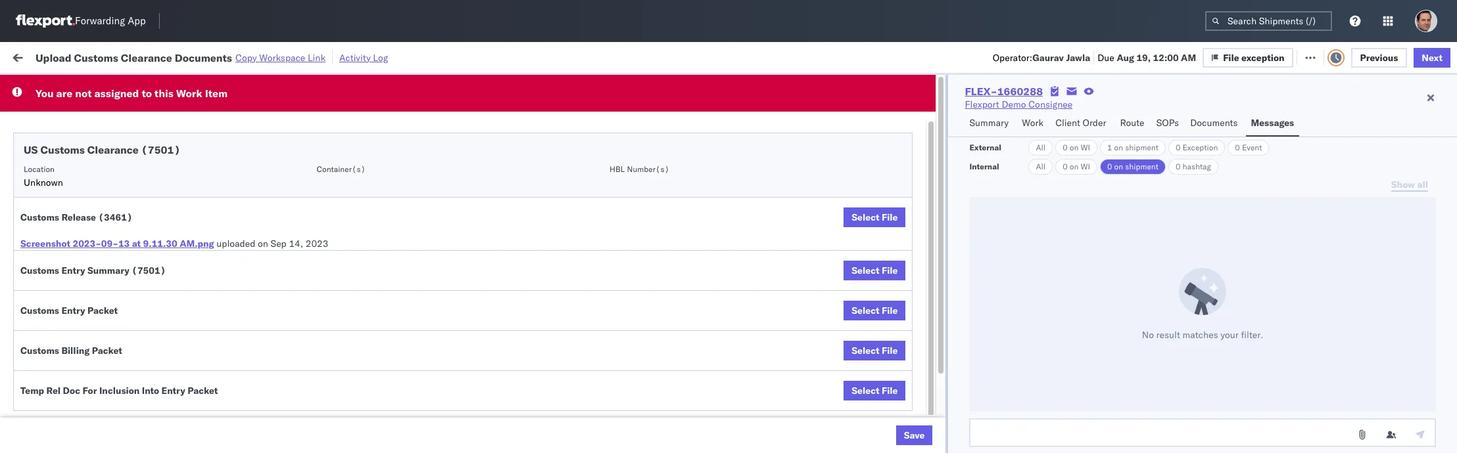 Task type: locate. For each thing, give the bounding box(es) containing it.
mbl/mawb
[[1092, 106, 1138, 116]]

schedule pickup from los angeles, ca button
[[30, 157, 192, 171], [30, 186, 192, 200], [30, 244, 192, 258], [30, 302, 192, 316]]

1 vertical spatial 13,
[[342, 332, 357, 344]]

client inside client name button
[[594, 106, 615, 116]]

1 vertical spatial pst,
[[300, 332, 321, 344]]

1 vertical spatial schedule delivery appointment link
[[30, 215, 162, 228]]

1 vertical spatial (7501)
[[132, 265, 166, 277]]

gaurav down messages
[[1294, 129, 1323, 141]]

187
[[303, 51, 320, 63]]

3 schedule pickup from los angeles, ca link from the top
[[30, 244, 192, 257]]

3 resize handle column header from the left
[[467, 102, 483, 454]]

1 vertical spatial 0 on wi
[[1063, 162, 1091, 172]]

file for temp rel doc for inclusion into entry packet
[[882, 385, 898, 397]]

appointment for 11:59 pm pst, dec 13, 2022
[[108, 331, 162, 343]]

abcdefg78456546 for schedule delivery appointment
[[1092, 332, 1181, 344]]

3 flex-1846748 from the top
[[880, 187, 948, 199]]

hlxu8034992 up 1 on shipment
[[1127, 129, 1192, 141]]

2 vertical spatial dec
[[317, 361, 334, 373]]

angeles, down us customs clearance (7501)
[[141, 158, 177, 169]]

work right this
[[176, 87, 202, 100]]

1 vertical spatial dec
[[323, 332, 340, 344]]

pickup down billing
[[66, 360, 95, 372]]

flexport
[[965, 99, 1000, 111]]

1 vertical spatial work
[[176, 87, 202, 100]]

confirm pickup from los angeles, ca
[[30, 360, 187, 372]]

1 schedule delivery appointment link from the top
[[30, 128, 162, 141]]

0 vertical spatial dec
[[323, 303, 340, 315]]

upload customs clearance documents button
[[30, 273, 194, 287]]

11:59 for schedule pickup from los angeles, ca link corresponding to 2nd schedule pickup from los angeles, ca button
[[256, 187, 282, 199]]

0 horizontal spatial work
[[144, 51, 167, 63]]

at left the "risk"
[[262, 51, 270, 63]]

1 resize handle column header from the left
[[232, 102, 248, 454]]

schedule delivery appointment link up billing
[[30, 331, 162, 344]]

0 vertical spatial all button
[[1029, 140, 1053, 156]]

customs entry packet
[[20, 305, 118, 317]]

packet up confirm pickup from los angeles, ca link
[[92, 345, 122, 357]]

container(s)
[[317, 164, 366, 174]]

sops button
[[1152, 111, 1185, 137]]

2 vertical spatial test123456
[[1092, 187, 1148, 199]]

ca
[[180, 158, 192, 169], [180, 186, 192, 198], [180, 244, 192, 256], [180, 302, 192, 314], [174, 360, 187, 372], [180, 418, 192, 430]]

resize handle column header for deadline
[[410, 102, 426, 454]]

1
[[1108, 143, 1113, 153]]

3 schedule pickup from los angeles, ca from the top
[[30, 244, 192, 256]]

1 vertical spatial at
[[132, 238, 141, 250]]

jawla left due
[[1067, 52, 1091, 63]]

Search Work text field
[[1015, 47, 1158, 67]]

12:00
[[1153, 52, 1179, 63]]

2 flex-1846748 from the top
[[880, 158, 948, 170]]

1 vertical spatial shipment
[[1126, 162, 1159, 172]]

schedule pickup from los angeles, ca button down us customs clearance (7501)
[[30, 157, 192, 171]]

0 down client order on the right of page
[[1063, 143, 1068, 153]]

my
[[13, 48, 34, 66]]

0 vertical spatial test123456
[[1092, 129, 1148, 141]]

1 shipment from the top
[[1126, 143, 1159, 153]]

1 schedule pickup from los angeles, ca button from the top
[[30, 157, 192, 171]]

upload down the screenshot
[[30, 273, 60, 285]]

0 vertical spatial shipment
[[1126, 143, 1159, 153]]

numbers for mbl/mawb numbers
[[1140, 106, 1173, 116]]

client name button
[[587, 103, 679, 116]]

test123456 down 1
[[1092, 158, 1148, 170]]

6 flex-1846748 from the top
[[880, 274, 948, 286]]

my work
[[13, 48, 72, 66]]

1 vertical spatial gaurav
[[1294, 129, 1323, 141]]

1889466 for confirm pickup from los angeles, ca
[[909, 361, 948, 373]]

0 vertical spatial 0 on wi
[[1063, 143, 1091, 153]]

1 horizontal spatial numbers
[[1140, 106, 1173, 116]]

schedule pickup from los angeles, ca up customs entry summary (7501)
[[30, 244, 192, 256]]

1 0 on wi from the top
[[1063, 143, 1091, 153]]

work right import
[[144, 51, 167, 63]]

activity
[[339, 52, 371, 63]]

us
[[24, 143, 38, 157]]

1 all from the top
[[1036, 143, 1046, 153]]

clearance up work, on the top left of the page
[[121, 51, 172, 64]]

2 vertical spatial entry
[[162, 385, 185, 397]]

1 vertical spatial upload
[[30, 273, 60, 285]]

work
[[38, 48, 72, 66]]

3 appointment from the top
[[108, 331, 162, 343]]

numbers inside button
[[1140, 106, 1173, 116]]

pickup
[[72, 158, 100, 169], [72, 186, 100, 198], [72, 244, 100, 256], [72, 302, 100, 314], [66, 360, 95, 372], [72, 418, 100, 430]]

2 11:59 pm pdt, nov 4, 2022 from the top
[[256, 158, 377, 170]]

1 vertical spatial schedule delivery appointment
[[30, 215, 162, 227]]

operator:
[[993, 52, 1033, 63]]

select file for customs billing packet
[[852, 345, 898, 357]]

ocean fcl for confirm pickup from los angeles, ca link
[[489, 361, 535, 373]]

appointment up the 13
[[108, 215, 162, 227]]

bosch ocean test
[[594, 129, 669, 141], [698, 129, 773, 141], [594, 158, 669, 170], [594, 187, 669, 199], [698, 187, 773, 199], [594, 245, 669, 257], [698, 245, 773, 257], [594, 303, 669, 315], [698, 303, 773, 315], [594, 332, 669, 344], [698, 332, 773, 344], [594, 361, 669, 373], [698, 361, 773, 373]]

schedule pickup from los angeles, ca link down upload customs clearance documents 'button'
[[30, 302, 192, 315]]

4 flex-1889466 from the top
[[880, 390, 948, 402]]

5 select file from the top
[[852, 385, 898, 397]]

pm for 11:59 pm pst, dec 13, 2022 schedule delivery appointment "button"
[[284, 332, 298, 344]]

clearance for upload customs clearance documents copy workspace link
[[121, 51, 172, 64]]

dec for confirm pickup from los angeles, ca
[[317, 361, 334, 373]]

gaurav jawla
[[1294, 129, 1348, 141]]

entry right the into
[[162, 385, 185, 397]]

0 vertical spatial all
[[1036, 143, 1046, 153]]

pickup for second schedule pickup from los angeles, ca button from the bottom of the page
[[72, 244, 100, 256]]

summary inside button
[[970, 117, 1009, 129]]

select file for customs entry packet
[[852, 305, 898, 317]]

los up inclusion
[[119, 360, 133, 372]]

schedule pickup from los angeles, ca button down upload customs clearance documents 'button'
[[30, 302, 192, 316]]

order
[[1083, 117, 1107, 129]]

11:59 for schedule pickup from los angeles, ca link associated with first schedule pickup from los angeles, ca button from the bottom
[[256, 303, 282, 315]]

client inside client order button
[[1056, 117, 1081, 129]]

1 vertical spatial packet
[[92, 345, 122, 357]]

(7501) down workitem button
[[141, 143, 180, 157]]

internal
[[970, 162, 1000, 172]]

los down us customs clearance (7501)
[[124, 158, 139, 169]]

dec for schedule delivery appointment
[[323, 332, 340, 344]]

clearance
[[121, 51, 172, 64], [87, 143, 139, 157], [102, 273, 144, 285]]

2 vertical spatial schedule delivery appointment
[[30, 331, 162, 343]]

3 select file button from the top
[[844, 301, 906, 321]]

2 schedule delivery appointment button from the top
[[30, 215, 162, 229]]

fcl for second schedule pickup from los angeles, ca button from the bottom of the page
[[518, 245, 535, 257]]

0 vertical spatial gaurav
[[1033, 52, 1064, 63]]

consignee inside button
[[698, 106, 736, 116]]

customs left billing
[[20, 345, 59, 357]]

1 vertical spatial wi
[[1081, 162, 1091, 172]]

0 vertical spatial work
[[144, 51, 167, 63]]

container numbers
[[988, 106, 1058, 116]]

3 1846748 from the top
[[909, 187, 948, 199]]

4, for second schedule pickup from los angeles, ca button from the bottom of the page schedule pickup from los angeles, ca link
[[343, 245, 351, 257]]

2 vertical spatial appointment
[[108, 331, 162, 343]]

all button for internal
[[1029, 159, 1053, 175]]

client name
[[594, 106, 638, 116]]

from right 2023-
[[102, 244, 122, 256]]

0 horizontal spatial summary
[[88, 265, 129, 277]]

2 1889466 from the top
[[909, 332, 948, 344]]

flex-1889466 for schedule delivery appointment
[[880, 332, 948, 344]]

packet down upload customs clearance documents 'button'
[[88, 305, 118, 317]]

2 vertical spatial pst,
[[295, 361, 315, 373]]

msdu7304509
[[988, 418, 1055, 430]]

upload for upload customs clearance documents copy workspace link
[[36, 51, 71, 64]]

4, for schedule delivery appointment link associated with 11:59 pm pdt, nov 4, 2022
[[343, 129, 351, 141]]

4 nov from the top
[[324, 245, 341, 257]]

2 ceau7522281, hlxu6269489, hlxu8034992 from the top
[[988, 158, 1192, 170]]

test123456 up 1
[[1092, 129, 1148, 141]]

3 schedule delivery appointment from the top
[[30, 331, 162, 343]]

from down temp rel doc for inclusion into entry packet
[[102, 418, 122, 430]]

2 vertical spatial schedule delivery appointment button
[[30, 331, 162, 345]]

schedule pickup from los angeles, ca down temp rel doc for inclusion into entry packet
[[30, 418, 192, 430]]

3 fcl from the top
[[518, 245, 535, 257]]

1 vertical spatial schedule delivery appointment button
[[30, 215, 162, 229]]

4 schedule pickup from los angeles, ca from the top
[[30, 302, 192, 314]]

4 flex-1846748 from the top
[[880, 216, 948, 228]]

schedule delivery appointment link for 11:59 pm pdt, nov 4, 2022
[[30, 128, 162, 141]]

2 nov from the top
[[324, 158, 341, 170]]

customs up ":"
[[74, 51, 118, 64]]

file exception
[[1233, 51, 1294, 63], [1224, 52, 1285, 63]]

resize handle column header for flex id
[[965, 102, 981, 454]]

1 wi from the top
[[1081, 143, 1091, 153]]

2 wi from the top
[[1081, 162, 1091, 172]]

1 vertical spatial all
[[1036, 162, 1046, 172]]

select file button for customs entry packet
[[844, 301, 906, 321]]

abcdefg78456546 for schedule pickup from los angeles, ca
[[1092, 303, 1181, 315]]

schedule delivery appointment up us customs clearance (7501)
[[30, 129, 162, 140]]

pm for second schedule pickup from los angeles, ca button from the bottom of the page
[[284, 245, 298, 257]]

1 appointment from the top
[[108, 129, 162, 140]]

11:59 pm pst, dec 13, 2022 for schedule pickup from los angeles, ca
[[256, 303, 382, 315]]

4 ocean fcl from the top
[[489, 303, 535, 315]]

1 vertical spatial 11:59 pm pst, dec 13, 2022
[[256, 332, 382, 344]]

select for customs billing packet
[[852, 345, 880, 357]]

1 schedule pickup from los angeles, ca link from the top
[[30, 157, 192, 170]]

file for customs entry packet
[[882, 305, 898, 317]]

0 vertical spatial packet
[[88, 305, 118, 317]]

pickup down "for"
[[72, 418, 100, 430]]

schedule delivery appointment link for 11:59 pm pst, dec 13, 2022
[[30, 331, 162, 344]]

forwarding
[[75, 15, 125, 27]]

2 vertical spatial clearance
[[102, 273, 144, 285]]

2 select from the top
[[852, 265, 880, 277]]

select for customs release (3461)
[[852, 212, 880, 224]]

4 select file from the top
[[852, 345, 898, 357]]

0 vertical spatial schedule delivery appointment link
[[30, 128, 162, 141]]

resize handle column header for container numbers
[[1070, 102, 1086, 454]]

ocean fcl for schedule delivery appointment link associated with 11:59 pm pdt, nov 4, 2022
[[489, 129, 535, 141]]

save
[[904, 430, 925, 442]]

0 vertical spatial schedule delivery appointment
[[30, 129, 162, 140]]

hlxu8034992
[[1127, 129, 1192, 141], [1127, 158, 1192, 170], [1127, 187, 1192, 199], [1127, 274, 1192, 285]]

schedule pickup from los angeles, ca button up '(3461)'
[[30, 186, 192, 200]]

schedule delivery appointment button up billing
[[30, 331, 162, 345]]

shipment for 1 on shipment
[[1126, 143, 1159, 153]]

0 vertical spatial schedule delivery appointment button
[[30, 128, 162, 142]]

schedule pickup from los angeles, ca down upload customs clearance documents 'button'
[[30, 302, 192, 314]]

fcl
[[518, 129, 535, 141], [518, 187, 535, 199], [518, 245, 535, 257], [518, 303, 535, 315], [518, 332, 535, 344], [518, 361, 535, 373]]

0 horizontal spatial client
[[594, 106, 615, 116]]

3 ocean fcl from the top
[[489, 245, 535, 257]]

pm for schedule delivery appointment "button" related to 11:59 pm pdt, nov 4, 2022
[[284, 129, 298, 141]]

client for client order
[[1056, 117, 1081, 129]]

consignee button
[[692, 103, 839, 116]]

1 11:59 pm pst, dec 13, 2022 from the top
[[256, 303, 382, 315]]

0 vertical spatial upload
[[36, 51, 71, 64]]

clearance for upload customs clearance documents
[[102, 273, 144, 285]]

client left order
[[1056, 117, 1081, 129]]

4 pdt, from the top
[[300, 245, 321, 257]]

pickup up customs entry summary (7501)
[[72, 244, 100, 256]]

shipment up 0 on shipment
[[1126, 143, 1159, 153]]

numbers inside "button"
[[1025, 106, 1058, 116]]

wi for 0
[[1081, 162, 1091, 172]]

hlxu8034992 down 1 on shipment
[[1127, 158, 1192, 170]]

2 schedule pickup from los angeles, ca link from the top
[[30, 186, 192, 199]]

11 resize handle column header from the left
[[1424, 102, 1440, 454]]

pickup inside "button"
[[66, 360, 95, 372]]

summary down the flexport
[[970, 117, 1009, 129]]

schedule pickup from los angeles, ca link down us customs clearance (7501)
[[30, 157, 192, 170]]

packet for customs billing packet
[[92, 345, 122, 357]]

4 hlxu8034992 from the top
[[1127, 274, 1192, 285]]

3 ceau7522281, hlxu6269489, hlxu8034992 from the top
[[988, 187, 1192, 199]]

5 flex-1846748 from the top
[[880, 245, 948, 257]]

0 vertical spatial clearance
[[121, 51, 172, 64]]

work button
[[1017, 111, 1051, 137]]

1 vertical spatial entry
[[61, 305, 85, 317]]

3 11:59 pm pdt, nov 4, 2022 from the top
[[256, 187, 377, 199]]

clearance down the 13
[[102, 273, 144, 285]]

2 select file from the top
[[852, 265, 898, 277]]

customs inside upload customs clearance documents link
[[63, 273, 99, 285]]

ocean fcl
[[489, 129, 535, 141], [489, 187, 535, 199], [489, 245, 535, 257], [489, 303, 535, 315], [489, 332, 535, 344], [489, 361, 535, 373]]

angeles, up the into
[[136, 360, 172, 372]]

0 horizontal spatial gaurav
[[1033, 52, 1064, 63]]

pickup up release
[[72, 186, 100, 198]]

dec for schedule pickup from los angeles, ca
[[323, 303, 340, 315]]

abcdefg78456546 left matches
[[1092, 332, 1181, 344]]

2 horizontal spatial work
[[1022, 117, 1044, 129]]

schedule pickup from los angeles, ca link for fourth schedule pickup from los angeles, ca button from the bottom
[[30, 157, 192, 170]]

angeles, right the 13
[[141, 244, 177, 256]]

2 hlxu6269489, from the top
[[1058, 158, 1125, 170]]

0 left event
[[1236, 143, 1240, 153]]

temp
[[20, 385, 44, 397]]

resize handle column header for workitem
[[232, 102, 248, 454]]

upload up the by:
[[36, 51, 71, 64]]

to
[[142, 87, 152, 100]]

4 resize handle column header from the left
[[571, 102, 587, 454]]

3 1889466 from the top
[[909, 361, 948, 373]]

test123456 down 0 on shipment
[[1092, 187, 1148, 199]]

2 vertical spatial documents
[[146, 273, 194, 285]]

flex id
[[859, 106, 884, 116]]

1 confirm from the top
[[30, 360, 64, 372]]

1 vertical spatial all button
[[1029, 159, 1053, 175]]

your
[[1221, 329, 1239, 341]]

1 all button from the top
[[1029, 140, 1053, 156]]

1 pdt, from the top
[[300, 129, 321, 141]]

savant
[[1324, 187, 1352, 199]]

(7501) down the 9.11.30 in the left of the page
[[132, 265, 166, 277]]

appointment up confirm pickup from los angeles, ca link
[[108, 331, 162, 343]]

customs release (3461)
[[20, 212, 133, 224]]

packet right the into
[[188, 385, 218, 397]]

13, for schedule delivery appointment
[[342, 332, 357, 344]]

pickup for confirm pickup from los angeles, ca "button"
[[66, 360, 95, 372]]

2 fcl from the top
[[518, 187, 535, 199]]

1 horizontal spatial jawla
[[1326, 129, 1348, 141]]

1889466 for schedule pickup from los angeles, ca
[[909, 303, 948, 315]]

confirm inside button
[[30, 389, 64, 401]]

0 vertical spatial documents
[[175, 51, 232, 64]]

from up '(3461)'
[[102, 186, 122, 198]]

us customs clearance (7501)
[[24, 143, 180, 157]]

2 vertical spatial work
[[1022, 117, 1044, 129]]

3 flex-1889466 from the top
[[880, 361, 948, 373]]

0 vertical spatial client
[[594, 106, 615, 116]]

flex-
[[965, 85, 998, 98], [880, 129, 909, 141], [880, 158, 909, 170], [880, 187, 909, 199], [880, 216, 909, 228], [880, 245, 909, 257], [880, 274, 909, 286], [880, 303, 909, 315], [880, 332, 909, 344], [880, 361, 909, 373], [880, 390, 909, 402], [880, 419, 909, 431]]

0 vertical spatial entry
[[61, 265, 85, 277]]

11:59 pm pst, dec 13, 2022
[[256, 303, 382, 315], [256, 332, 382, 344]]

4 fcl from the top
[[518, 303, 535, 315]]

1 numbers from the left
[[1025, 106, 1058, 116]]

work,
[[139, 81, 160, 91]]

hlxu8034992 up result
[[1127, 274, 1192, 285]]

fcl for 11:59 pm pst, dec 13, 2022 schedule delivery appointment "button"
[[518, 332, 535, 344]]

None text field
[[970, 419, 1437, 448]]

screenshot 2023-09-13 at 9.11.30 am.png uploaded on sep 14, 2023
[[20, 238, 329, 250]]

from inside "button"
[[97, 360, 116, 372]]

schedule pickup from los angeles, ca link for second schedule pickup from los angeles, ca button from the bottom of the page
[[30, 244, 192, 257]]

2 schedule delivery appointment from the top
[[30, 215, 162, 227]]

ocean fcl for schedule pickup from los angeles, ca link corresponding to 2nd schedule pickup from los angeles, ca button
[[489, 187, 535, 199]]

abcdefg78456546 up no
[[1092, 303, 1181, 315]]

1 fcl from the top
[[518, 129, 535, 141]]

all button for external
[[1029, 140, 1053, 156]]

1 vertical spatial clearance
[[87, 143, 139, 157]]

client left the name
[[594, 106, 615, 116]]

schedule pickup from los angeles, ca up '(3461)'
[[30, 186, 192, 198]]

schedule delivery appointment button up us customs clearance (7501)
[[30, 128, 162, 142]]

documents inside 'button'
[[146, 273, 194, 285]]

0 vertical spatial confirm
[[30, 360, 64, 372]]

documents up exception
[[1191, 117, 1238, 129]]

pickup down us customs clearance (7501)
[[72, 158, 100, 169]]

2 ocean fcl from the top
[[489, 187, 535, 199]]

0 vertical spatial abcdefg78456546
[[1092, 303, 1181, 315]]

flex-1893174 button
[[859, 415, 951, 434], [859, 415, 951, 434]]

schedule pickup from los angeles, ca link up customs entry summary (7501)
[[30, 244, 192, 257]]

schedule delivery appointment up 2023-
[[30, 215, 162, 227]]

pm for 2nd schedule pickup from los angeles, ca button
[[284, 187, 298, 199]]

client order button
[[1051, 111, 1115, 137]]

0 horizontal spatial at
[[132, 238, 141, 250]]

1 vertical spatial appointment
[[108, 215, 162, 227]]

schedule pickup from los angeles, ca link for first schedule pickup from los angeles, ca button from the bottom
[[30, 302, 192, 315]]

1 vertical spatial client
[[1056, 117, 1081, 129]]

this
[[154, 87, 174, 100]]

1 horizontal spatial summary
[[970, 117, 1009, 129]]

schedule pickup from los angeles, ca down us customs clearance (7501)
[[30, 158, 192, 169]]

schedule
[[30, 129, 69, 140], [30, 158, 69, 169], [30, 186, 69, 198], [30, 215, 69, 227], [30, 244, 69, 256], [30, 302, 69, 314], [30, 331, 69, 343], [30, 418, 69, 430]]

3 11:59 from the top
[[256, 187, 282, 199]]

pickup for first schedule pickup from los angeles, ca button from the bottom
[[72, 302, 100, 314]]

2 all button from the top
[[1029, 159, 1053, 175]]

summary down 09-
[[88, 265, 129, 277]]

1 vertical spatial abcdefg78456546
[[1092, 332, 1181, 344]]

work down container numbers "button"
[[1022, 117, 1044, 129]]

pickup down customs entry summary (7501)
[[72, 302, 100, 314]]

(3461)
[[98, 212, 133, 224]]

0 vertical spatial appointment
[[108, 129, 162, 140]]

select
[[852, 212, 880, 224], [852, 265, 880, 277], [852, 305, 880, 317], [852, 345, 880, 357], [852, 385, 880, 397]]

0 vertical spatial 11:59 pm pst, dec 13, 2022
[[256, 303, 382, 315]]

schedule delivery appointment up billing
[[30, 331, 162, 343]]

2 vertical spatial schedule delivery appointment link
[[30, 331, 162, 344]]

los down inclusion
[[124, 418, 139, 430]]

documents down screenshot 2023-09-13 at 9.11.30 am.png uploaded on sep 14, 2023
[[146, 273, 194, 285]]

flex-1846748
[[880, 129, 948, 141], [880, 158, 948, 170], [880, 187, 948, 199], [880, 216, 948, 228], [880, 245, 948, 257], [880, 274, 948, 286]]

1 horizontal spatial client
[[1056, 117, 1081, 129]]

0 vertical spatial summary
[[970, 117, 1009, 129]]

1 test123456 from the top
[[1092, 129, 1148, 141]]

0 on wi for 1
[[1063, 143, 1091, 153]]

0 horizontal spatial numbers
[[1025, 106, 1058, 116]]

19,
[[1137, 52, 1151, 63]]

1 horizontal spatial consignee
[[1029, 99, 1073, 111]]

upload inside 'button'
[[30, 273, 60, 285]]

1 ceau7522281, from the top
[[988, 129, 1055, 141]]

2 flex-1889466 from the top
[[880, 332, 948, 344]]

from
[[102, 158, 122, 169], [102, 186, 122, 198], [102, 244, 122, 256], [102, 302, 122, 314], [97, 360, 116, 372], [102, 418, 122, 430]]

select file
[[852, 212, 898, 224], [852, 265, 898, 277], [852, 305, 898, 317], [852, 345, 898, 357], [852, 385, 898, 397]]

14,
[[289, 238, 303, 250]]

0 event
[[1236, 143, 1263, 153]]

angeles, down the into
[[141, 418, 177, 430]]

1 select file button from the top
[[844, 208, 906, 228]]

6 resize handle column header from the left
[[837, 102, 853, 454]]

file exception button
[[1212, 47, 1302, 67], [1212, 47, 1302, 67], [1203, 48, 1294, 67], [1203, 48, 1294, 67]]

2 1846748 from the top
[[909, 158, 948, 170]]

from up temp rel doc for inclusion into entry packet
[[97, 360, 116, 372]]

4 schedule pickup from los angeles, ca link from the top
[[30, 302, 192, 315]]

clearance inside 'button'
[[102, 273, 144, 285]]

187 on track
[[303, 51, 357, 63]]

confirm inside "button"
[[30, 360, 64, 372]]

0 vertical spatial pst,
[[300, 303, 321, 315]]

2 confirm from the top
[[30, 389, 64, 401]]

0 vertical spatial at
[[262, 51, 270, 63]]

all for external
[[1036, 143, 1046, 153]]

client
[[594, 106, 615, 116], [1056, 117, 1081, 129]]

2 vertical spatial packet
[[188, 385, 218, 397]]

1 1889466 from the top
[[909, 303, 948, 315]]

0 vertical spatial 13,
[[342, 303, 357, 315]]

:
[[95, 81, 98, 91]]

0 horizontal spatial consignee
[[698, 106, 736, 116]]

0 vertical spatial jawla
[[1067, 52, 1091, 63]]

2 pdt, from the top
[[300, 158, 321, 170]]

entry up customs billing packet
[[61, 305, 85, 317]]

1 horizontal spatial at
[[262, 51, 270, 63]]

at right the 13
[[132, 238, 141, 250]]

hlxu8034992 down 0 on shipment
[[1127, 187, 1192, 199]]

appointment down workitem button
[[108, 129, 162, 140]]

shipment
[[1126, 143, 1159, 153], [1126, 162, 1159, 172]]

4 11:59 from the top
[[256, 245, 282, 257]]

are
[[56, 87, 73, 100]]

23,
[[337, 361, 351, 373]]

0 vertical spatial wi
[[1081, 143, 1091, 153]]

1 vertical spatial documents
[[1191, 117, 1238, 129]]

schedule delivery appointment link up 2023-
[[30, 215, 162, 228]]

external
[[970, 143, 1002, 153]]

sops
[[1157, 117, 1179, 129]]

next
[[1422, 52, 1443, 63]]

1 4, from the top
[[343, 129, 351, 141]]

schedule delivery appointment link up us customs clearance (7501)
[[30, 128, 162, 141]]

1 hlxu8034992 from the top
[[1127, 129, 1192, 141]]

los
[[124, 158, 139, 169], [124, 186, 139, 198], [124, 244, 139, 256], [124, 302, 139, 314], [119, 360, 133, 372], [124, 418, 139, 430]]

resize handle column header
[[232, 102, 248, 454], [410, 102, 426, 454], [467, 102, 483, 454], [571, 102, 587, 454], [676, 102, 692, 454], [837, 102, 853, 454], [965, 102, 981, 454], [1070, 102, 1086, 454], [1271, 102, 1287, 454], [1376, 102, 1392, 454], [1424, 102, 1440, 454]]

2 schedule from the top
[[30, 158, 69, 169]]

shipment down 1 on shipment
[[1126, 162, 1159, 172]]

los right 09-
[[124, 244, 139, 256]]

demo
[[1002, 99, 1026, 111]]

clearance down workitem button
[[87, 143, 139, 157]]

schedule pickup from los angeles, ca link for 2nd schedule pickup from los angeles, ca button
[[30, 186, 192, 199]]

fcl for confirm pickup from los angeles, ca "button"
[[518, 361, 535, 373]]

1 select file from the top
[[852, 212, 898, 224]]

5 select file button from the top
[[844, 382, 906, 401]]

jawla up savant
[[1326, 129, 1348, 141]]

1 vertical spatial test123456
[[1092, 158, 1148, 170]]

import work button
[[106, 42, 172, 72]]

blocked,
[[162, 81, 195, 91]]

schedule pickup from los angeles, ca link up '(3461)'
[[30, 186, 192, 199]]

file for customs billing packet
[[882, 345, 898, 357]]

appointment
[[108, 129, 162, 140], [108, 215, 162, 227], [108, 331, 162, 343]]

1889466
[[909, 303, 948, 315], [909, 332, 948, 344], [909, 361, 948, 373], [909, 390, 948, 402]]

2 13, from the top
[[342, 332, 357, 344]]

documents up in
[[175, 51, 232, 64]]

0 vertical spatial (7501)
[[141, 143, 180, 157]]

select file button for temp rel doc for inclusion into entry packet
[[844, 382, 906, 401]]

4 1889466 from the top
[[909, 390, 948, 402]]

(7501)
[[141, 143, 180, 157], [132, 265, 166, 277]]

7 schedule from the top
[[30, 331, 69, 343]]

test
[[651, 129, 669, 141], [756, 129, 773, 141], [651, 158, 669, 170], [651, 187, 669, 199], [756, 187, 773, 199], [651, 245, 669, 257], [756, 245, 773, 257], [651, 303, 669, 315], [756, 303, 773, 315], [651, 332, 669, 344], [756, 332, 773, 344], [651, 361, 669, 373], [756, 361, 773, 373]]

schedule pickup from los angeles, ca button up customs entry summary (7501)
[[30, 244, 192, 258]]

appointment for 11:59 pm pdt, nov 4, 2022
[[108, 129, 162, 140]]

entry down 2023-
[[61, 265, 85, 277]]

1 vertical spatial confirm
[[30, 389, 64, 401]]

ocean fcl for schedule pickup from los angeles, ca link associated with first schedule pickup from los angeles, ca button from the bottom
[[489, 303, 535, 315]]

schedule delivery appointment button up 2023-
[[30, 215, 162, 229]]

ready
[[101, 81, 124, 91]]

confirm for confirm pickup from los angeles, ca
[[30, 360, 64, 372]]

1 flex-1889466 from the top
[[880, 303, 948, 315]]

1 schedule delivery appointment button from the top
[[30, 128, 162, 142]]



Task type: describe. For each thing, give the bounding box(es) containing it.
into
[[142, 385, 159, 397]]

1893174
[[909, 419, 948, 431]]

omkar
[[1294, 187, 1321, 199]]

filtered
[[13, 81, 45, 92]]

customs down the screenshot
[[20, 265, 59, 277]]

1 hlxu6269489, from the top
[[1058, 129, 1125, 141]]

3 schedule from the top
[[30, 186, 69, 198]]

6 1846748 from the top
[[909, 274, 948, 286]]

in
[[197, 81, 204, 91]]

select file button for customs release (3461)
[[844, 208, 906, 228]]

progress
[[206, 81, 239, 91]]

test123456 for gaurav jawla
[[1092, 129, 1148, 141]]

snooze
[[433, 106, 459, 116]]

angeles, down upload customs clearance documents 'button'
[[141, 302, 177, 314]]

1 flex-1846748 from the top
[[880, 129, 948, 141]]

numbers for container numbers
[[1025, 106, 1058, 116]]

activity log
[[339, 52, 388, 63]]

2 hlxu8034992 from the top
[[1127, 158, 1192, 170]]

13, for schedule pickup from los angeles, ca
[[342, 303, 357, 315]]

hbl number(s)
[[610, 164, 670, 174]]

4 11:59 pm pdt, nov 4, 2022 from the top
[[256, 245, 377, 257]]

schedule delivery appointment for 11:59 pm pst, dec 13, 2022
[[30, 331, 162, 343]]

file for customs entry summary (7501)
[[882, 265, 898, 277]]

clearance for us customs clearance (7501)
[[87, 143, 139, 157]]

5 schedule pickup from los angeles, ca from the top
[[30, 418, 192, 430]]

(7501) for us customs clearance (7501)
[[141, 143, 180, 157]]

3 hlxu6269489, from the top
[[1058, 187, 1125, 199]]

status : ready for work, blocked, in progress
[[72, 81, 239, 91]]

select file button for customs billing packet
[[844, 341, 906, 361]]

(7501) for customs entry summary (7501)
[[132, 265, 166, 277]]

ocean fcl for second schedule pickup from los angeles, ca button from the bottom of the page schedule pickup from los angeles, ca link
[[489, 245, 535, 257]]

11:59 for schedule delivery appointment link associated with 11:59 pm pdt, nov 4, 2022
[[256, 129, 282, 141]]

select for temp rel doc for inclusion into entry packet
[[852, 385, 880, 397]]

select file for customs entry summary (7501)
[[852, 265, 898, 277]]

1 horizontal spatial gaurav
[[1294, 129, 1323, 141]]

1 nov from the top
[[324, 129, 341, 141]]

schedule delivery appointment for 11:59 pm pdt, nov 4, 2022
[[30, 129, 162, 140]]

11:59 for schedule delivery appointment link for 11:59 pm pst, dec 13, 2022
[[256, 332, 282, 344]]

fcl for 2nd schedule pickup from los angeles, ca button
[[518, 187, 535, 199]]

pst, for confirm pickup from los angeles, ca
[[295, 361, 315, 373]]

3 schedule pickup from los angeles, ca button from the top
[[30, 244, 192, 258]]

pm for confirm pickup from los angeles, ca "button"
[[278, 361, 292, 373]]

flex-1889466 for schedule pickup from los angeles, ca
[[880, 303, 948, 315]]

ocean fcl for schedule delivery appointment link for 11:59 pm pst, dec 13, 2022
[[489, 332, 535, 344]]

from down us customs clearance (7501)
[[102, 158, 122, 169]]

test123456 for omkar savant
[[1092, 187, 1148, 199]]

pst, for schedule pickup from los angeles, ca
[[300, 303, 321, 315]]

1660288
[[998, 85, 1043, 98]]

flexport. image
[[16, 14, 75, 28]]

4 schedule from the top
[[30, 215, 69, 227]]

message (0)
[[177, 51, 231, 63]]

fcl for schedule delivery appointment "button" related to 11:59 pm pdt, nov 4, 2022
[[518, 129, 535, 141]]

app
[[128, 15, 146, 27]]

entry for packet
[[61, 305, 85, 317]]

screenshot 2023-09-13 at 9.11.30 am.png link
[[20, 237, 214, 251]]

0 down 1
[[1108, 162, 1113, 172]]

import
[[112, 51, 142, 63]]

flexport demo consignee
[[965, 99, 1073, 111]]

pickup for 2nd schedule pickup from los angeles, ca button
[[72, 186, 100, 198]]

deadline
[[256, 106, 288, 116]]

pickup for fourth schedule pickup from los angeles, ca button from the bottom
[[72, 158, 100, 169]]

0 left hashtag
[[1176, 162, 1181, 172]]

previous
[[1361, 52, 1399, 63]]

customs entry summary (7501)
[[20, 265, 166, 277]]

0 horizontal spatial jawla
[[1067, 52, 1091, 63]]

all for internal
[[1036, 162, 1046, 172]]

unknown
[[24, 177, 63, 189]]

4 1846748 from the top
[[909, 216, 948, 228]]

fcl for first schedule pickup from los angeles, ca button from the bottom
[[518, 303, 535, 315]]

flex id button
[[853, 103, 968, 116]]

location
[[24, 164, 55, 174]]

Search Shipments (/) text field
[[1206, 11, 1333, 31]]

1 vertical spatial summary
[[88, 265, 129, 277]]

3 ceau7522281, from the top
[[988, 187, 1055, 199]]

upload customs clearance documents copy workspace link
[[36, 51, 326, 64]]

3 pdt, from the top
[[300, 187, 321, 199]]

batch action
[[1383, 51, 1441, 63]]

release
[[61, 212, 96, 224]]

2 ceau7522281, from the top
[[988, 158, 1055, 170]]

schedule delivery appointment button for 11:59 pm pst, dec 13, 2022
[[30, 331, 162, 345]]

messages button
[[1246, 111, 1300, 137]]

angeles, inside confirm pickup from los angeles, ca link
[[136, 360, 172, 372]]

location unknown
[[24, 164, 63, 189]]

flex-1889466 for confirm pickup from los angeles, ca
[[880, 361, 948, 373]]

2 appointment from the top
[[108, 215, 162, 227]]

flexport demo consignee link
[[965, 98, 1073, 111]]

2 4, from the top
[[343, 158, 351, 170]]

from down upload customs clearance documents 'button'
[[102, 302, 122, 314]]

import work
[[112, 51, 167, 63]]

11:59 for second schedule pickup from los angeles, ca button from the bottom of the page schedule pickup from los angeles, ca link
[[256, 245, 282, 257]]

no result matches your filter.
[[1142, 329, 1264, 341]]

9.11.30
[[143, 238, 177, 250]]

filtered by:
[[13, 81, 60, 92]]

2 schedule pickup from los angeles, ca button from the top
[[30, 186, 192, 200]]

11:59 pm pst, dec 13, 2022 for schedule delivery appointment
[[256, 332, 382, 344]]

1 11:59 pm pdt, nov 4, 2022 from the top
[[256, 129, 377, 141]]

4 ceau7522281, hlxu6269489, hlxu8034992 from the top
[[988, 274, 1192, 285]]

shipment for 0 on shipment
[[1126, 162, 1159, 172]]

customs up location
[[40, 143, 85, 157]]

1889466 for schedule delivery appointment
[[909, 332, 948, 344]]

1 1846748 from the top
[[909, 129, 948, 141]]

1 on shipment
[[1108, 143, 1159, 153]]

2 schedule pickup from los angeles, ca from the top
[[30, 186, 192, 198]]

4 hlxu6269489, from the top
[[1058, 274, 1125, 285]]

aug
[[1117, 52, 1135, 63]]

4 schedule pickup from los angeles, ca button from the top
[[30, 302, 192, 316]]

2 11:59 from the top
[[256, 158, 282, 170]]

778
[[242, 51, 260, 63]]

resize handle column header for mbl/mawb numbers
[[1271, 102, 1287, 454]]

select file for temp rel doc for inclusion into entry packet
[[852, 385, 898, 397]]

not
[[75, 87, 92, 100]]

omkar savant
[[1294, 187, 1352, 199]]

angeles, up the 9.11.30 in the left of the page
[[141, 186, 177, 198]]

los up '(3461)'
[[124, 186, 139, 198]]

deadline button
[[249, 103, 413, 116]]

3 hlxu8034992 from the top
[[1127, 187, 1192, 199]]

1 schedule pickup from los angeles, ca from the top
[[30, 158, 192, 169]]

client order
[[1056, 117, 1107, 129]]

temp rel doc for inclusion into entry packet
[[20, 385, 218, 397]]

5 1846748 from the top
[[909, 245, 948, 257]]

4:00
[[256, 361, 276, 373]]

customs billing packet
[[20, 345, 122, 357]]

1 schedule from the top
[[30, 129, 69, 140]]

5 schedule from the top
[[30, 244, 69, 256]]

packet for customs entry packet
[[88, 305, 118, 317]]

confirm delivery
[[30, 389, 100, 401]]

(0)
[[214, 51, 231, 63]]

10 resize handle column header from the left
[[1376, 102, 1392, 454]]

container
[[988, 106, 1023, 116]]

ca inside "button"
[[174, 360, 187, 372]]

documents for upload customs clearance documents
[[146, 273, 194, 285]]

client for client name
[[594, 106, 615, 116]]

track
[[335, 51, 357, 63]]

batch action button
[[1363, 47, 1449, 67]]

customs up the screenshot
[[20, 212, 59, 224]]

09-
[[101, 238, 118, 250]]

2 schedule delivery appointment link from the top
[[30, 215, 162, 228]]

pm for first schedule pickup from los angeles, ca button from the bottom
[[284, 303, 298, 315]]

resize handle column header for client name
[[676, 102, 692, 454]]

workspace
[[259, 52, 305, 63]]

batch
[[1383, 51, 1409, 63]]

3 nov from the top
[[324, 187, 341, 199]]

messages
[[1251, 117, 1295, 129]]

select file for customs release (3461)
[[852, 212, 898, 224]]

0 left exception
[[1176, 143, 1181, 153]]

mode
[[489, 106, 509, 116]]

summary button
[[965, 111, 1017, 137]]

1 horizontal spatial work
[[176, 87, 202, 100]]

confirm for confirm delivery
[[30, 389, 64, 401]]

delivery inside button
[[66, 389, 100, 401]]

los down upload customs clearance documents 'button'
[[124, 302, 139, 314]]

0 exception
[[1176, 143, 1218, 153]]

0 on wi for 0
[[1063, 162, 1091, 172]]

8 schedule from the top
[[30, 418, 69, 430]]

customs up customs billing packet
[[20, 305, 59, 317]]

mbl/mawb numbers button
[[1086, 103, 1274, 116]]

forwarding app
[[75, 15, 146, 27]]

0 down client order button
[[1063, 162, 1068, 172]]

copy
[[236, 52, 257, 63]]

file for customs release (3461)
[[882, 212, 898, 224]]

4:00 pm pst, dec 23, 2022
[[256, 361, 376, 373]]

resize handle column header for consignee
[[837, 102, 853, 454]]

result
[[1157, 329, 1181, 341]]

4, for schedule pickup from los angeles, ca link corresponding to 2nd schedule pickup from los angeles, ca button
[[343, 187, 351, 199]]

upload for upload customs clearance documents
[[30, 273, 60, 285]]

1 vertical spatial jawla
[[1326, 129, 1348, 141]]

select for customs entry packet
[[852, 305, 880, 317]]

am.png
[[180, 238, 214, 250]]

due aug 19, 12:00 am
[[1098, 52, 1197, 63]]

documents inside button
[[1191, 117, 1238, 129]]

2023-
[[73, 238, 101, 250]]

4 ceau7522281, from the top
[[988, 274, 1055, 285]]

resize handle column header for mode
[[571, 102, 587, 454]]

sep
[[271, 238, 287, 250]]

6 schedule from the top
[[30, 302, 69, 314]]

name
[[617, 106, 638, 116]]

mbl/mawb numbers
[[1092, 106, 1173, 116]]

matches
[[1183, 329, 1219, 341]]

wi for 1
[[1081, 143, 1091, 153]]

next button
[[1414, 48, 1451, 67]]

los inside confirm pickup from los angeles, ca link
[[119, 360, 133, 372]]

1 ceau7522281, hlxu6269489, hlxu8034992 from the top
[[988, 129, 1192, 141]]

documents button
[[1185, 111, 1246, 137]]

2023
[[306, 238, 329, 250]]

flex-1893174
[[880, 419, 948, 431]]

upload customs clearance documents link
[[30, 273, 194, 286]]

action
[[1411, 51, 1441, 63]]

no
[[1142, 329, 1154, 341]]

entry for summary
[[61, 265, 85, 277]]

hbl
[[610, 164, 625, 174]]

select for customs entry summary (7501)
[[852, 265, 880, 277]]

number(s)
[[627, 164, 670, 174]]

confirm delivery button
[[30, 388, 100, 403]]

operator: gaurav jawla
[[993, 52, 1091, 63]]

2 test123456 from the top
[[1092, 158, 1148, 170]]

0 hashtag
[[1176, 162, 1212, 172]]

rel
[[46, 385, 61, 397]]



Task type: vqa. For each thing, say whether or not it's contained in the screenshot.
India
no



